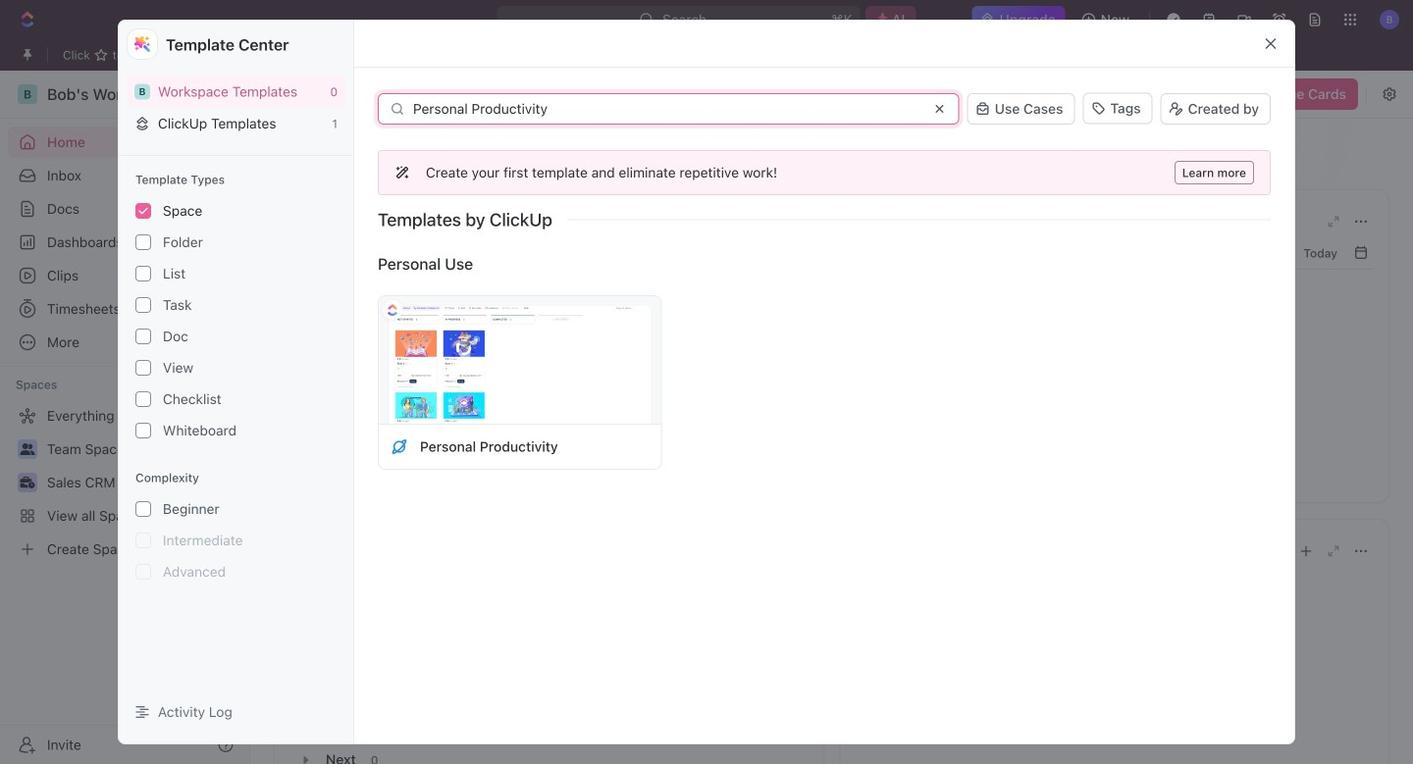 Task type: vqa. For each thing, say whether or not it's contained in the screenshot.
Sidebar navigation
yes



Task type: locate. For each thing, give the bounding box(es) containing it.
tree
[[8, 400, 241, 565]]

space template image
[[391, 438, 408, 456]]

bob's workspace, , element
[[134, 84, 150, 99]]

None checkbox
[[135, 266, 151, 282], [135, 329, 151, 344], [135, 392, 151, 407], [135, 423, 151, 439], [135, 502, 151, 517], [135, 266, 151, 282], [135, 329, 151, 344], [135, 392, 151, 407], [135, 423, 151, 439], [135, 502, 151, 517]]

None checkbox
[[135, 203, 151, 219], [135, 235, 151, 250], [135, 297, 151, 313], [135, 360, 151, 376], [135, 533, 151, 549], [135, 564, 151, 580], [135, 203, 151, 219], [135, 235, 151, 250], [135, 297, 151, 313], [135, 360, 151, 376], [135, 533, 151, 549], [135, 564, 151, 580]]

Search templates... text field
[[413, 101, 920, 117]]

space template element
[[391, 438, 408, 456]]



Task type: describe. For each thing, give the bounding box(es) containing it.
sidebar navigation
[[0, 71, 250, 764]]

tree inside sidebar navigation
[[8, 400, 241, 565]]



